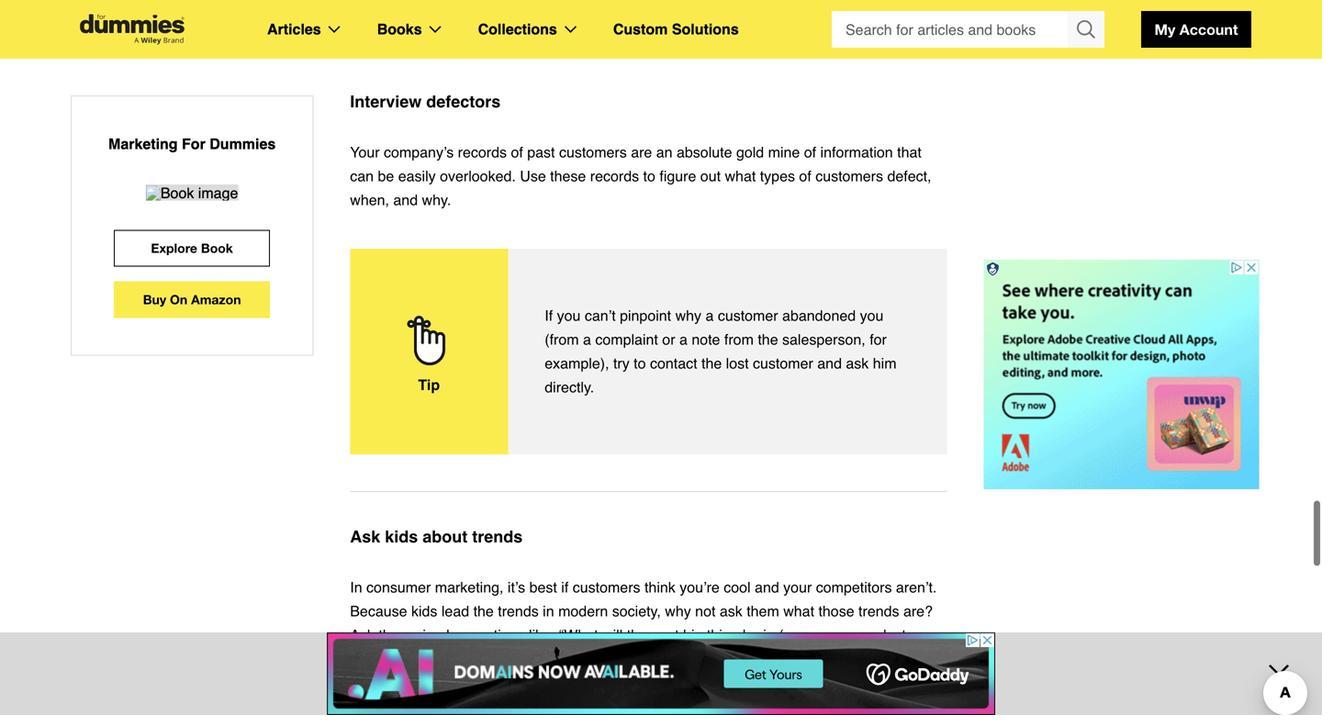 Task type: describe. For each thing, give the bounding box(es) containing it.
aren't.
[[896, 579, 937, 596]]

marketing,
[[435, 579, 504, 596]]

why inside the in consumer marketing, it's best if customers think you're cool and your competitors aren't. because kids lead the trends in modern society, why not ask them what those trends are? ask them simple questions like, "what will the next big thing be in (name your product or service here)?"
[[665, 603, 691, 620]]

on
[[170, 292, 188, 307]]

example),
[[545, 355, 609, 372]]

my account link
[[1141, 11, 1251, 48]]

are?
[[903, 603, 933, 620]]

custom solutions link
[[613, 17, 739, 41]]

try
[[613, 355, 630, 372]]

book image image
[[146, 186, 238, 200]]

buy on amazon
[[143, 292, 241, 307]]

marketing
[[108, 135, 178, 152]]

or inside if you can't pinpoint why a customer abandoned you (from a complaint or a note from the salesperson, for example), try to contact the lost customer and ask him directly.
[[662, 331, 675, 348]]

why inside if you can't pinpoint why a customer abandoned you (from a complaint or a note from the salesperson, for example), try to contact the lost customer and ask him directly.
[[675, 307, 701, 324]]

0 horizontal spatial in
[[543, 603, 554, 620]]

society,
[[612, 603, 661, 620]]

the down note
[[701, 355, 722, 372]]

gold
[[736, 144, 764, 161]]

consumer
[[366, 579, 431, 596]]

interview defectors
[[350, 92, 501, 111]]

0 horizontal spatial a
[[583, 331, 591, 348]]

my account
[[1155, 21, 1238, 38]]

be inside the in consumer marketing, it's best if customers think you're cool and your competitors aren't. because kids lead the trends in modern society, why not ask them what those trends are? ask them simple questions like, "what will the next big thing be in (name your product or service here)?"
[[743, 627, 759, 644]]

1 you from the left
[[557, 307, 581, 324]]

lost
[[726, 355, 749, 372]]

ask inside the in consumer marketing, it's best if customers think you're cool and your competitors aren't. because kids lead the trends in modern society, why not ask them what those trends are? ask them simple questions like, "what will the next big thing be in (name your product or service here)?"
[[720, 603, 743, 620]]

your company's records of past customers are an absolute gold mine of information that can be easily overlooked. use these records to figure out what types of customers defect, when, and why.
[[350, 144, 931, 208]]

(from
[[545, 331, 579, 348]]

questions
[[462, 627, 525, 644]]

buy
[[143, 292, 166, 307]]

will
[[602, 627, 623, 644]]

contact
[[650, 355, 697, 372]]

1 horizontal spatial a
[[679, 331, 688, 348]]

"what
[[559, 627, 598, 644]]

trends down it's
[[498, 603, 539, 620]]

easily
[[398, 168, 436, 185]]

1 vertical spatial them
[[379, 627, 411, 644]]

open article categories image
[[328, 26, 340, 33]]

modern
[[558, 603, 608, 620]]

books
[[377, 21, 422, 38]]

because
[[350, 603, 407, 620]]

in
[[350, 579, 362, 596]]

marketing for dummies
[[108, 135, 276, 152]]

types
[[760, 168, 795, 185]]

what inside the in consumer marketing, it's best if customers think you're cool and your competitors aren't. because kids lead the trends in modern society, why not ask them what those trends are? ask them simple questions like, "what will the next big thing be in (name your product or service here)?"
[[783, 603, 814, 620]]

directly.
[[545, 379, 594, 396]]

buy on amazon link
[[114, 281, 270, 318]]

articles
[[267, 21, 321, 38]]

your
[[350, 144, 380, 161]]

open book categories image
[[429, 26, 441, 33]]

company's
[[384, 144, 454, 161]]

collections
[[478, 21, 557, 38]]

abandoned
[[782, 307, 856, 324]]

be inside your company's records of past customers are an absolute gold mine of information that can be easily overlooked. use these records to figure out what types of customers defect, when, and why.
[[378, 168, 394, 185]]

not
[[695, 603, 716, 620]]

why.
[[422, 191, 451, 208]]

trends right about in the bottom of the page
[[472, 527, 523, 546]]

past
[[527, 144, 555, 161]]

what inside your company's records of past customers are an absolute gold mine of information that can be easily overlooked. use these records to figure out what types of customers defect, when, and why.
[[725, 168, 756, 185]]

use
[[520, 168, 546, 185]]

0 vertical spatial customers
[[559, 144, 627, 161]]

(name
[[779, 627, 820, 644]]

custom solutions
[[613, 21, 739, 38]]

you're
[[680, 579, 720, 596]]

the down society, at the bottom of the page
[[627, 627, 647, 644]]

information
[[820, 144, 893, 161]]

2 horizontal spatial a
[[706, 307, 714, 324]]

thing
[[707, 627, 739, 644]]

logo image
[[71, 14, 194, 45]]

if
[[545, 307, 553, 324]]

when,
[[350, 191, 389, 208]]

from
[[724, 331, 754, 348]]

0 vertical spatial kids
[[385, 527, 418, 546]]

him
[[873, 355, 897, 372]]

can't
[[585, 307, 616, 324]]

an
[[656, 144, 673, 161]]

custom
[[613, 21, 668, 38]]

like,
[[529, 627, 555, 644]]

of right mine
[[804, 144, 816, 161]]

if you can't pinpoint why a customer abandoned you (from a complaint or a note from the salesperson, for example), try to contact the lost customer and ask him directly.
[[545, 307, 897, 396]]

defect,
[[887, 168, 931, 185]]

it's
[[508, 579, 525, 596]]

my
[[1155, 21, 1176, 38]]

explore book link
[[114, 230, 270, 267]]

next
[[651, 627, 679, 644]]

can
[[350, 168, 374, 185]]

kids inside the in consumer marketing, it's best if customers think you're cool and your competitors aren't. because kids lead the trends in modern society, why not ask them what those trends are? ask them simple questions like, "what will the next big thing be in (name your product or service here)?"
[[411, 603, 437, 620]]

1 horizontal spatial your
[[824, 627, 853, 644]]



Task type: vqa. For each thing, say whether or not it's contained in the screenshot.
decodes
no



Task type: locate. For each thing, give the bounding box(es) containing it.
ask
[[350, 527, 380, 546], [350, 627, 375, 644]]

advertisement element
[[984, 260, 1259, 489], [327, 633, 995, 715]]

ask up service at left bottom
[[350, 627, 375, 644]]

1 horizontal spatial or
[[910, 627, 923, 644]]

interview
[[350, 92, 422, 111]]

or
[[662, 331, 675, 348], [910, 627, 923, 644]]

to for records
[[643, 168, 655, 185]]

1 horizontal spatial them
[[747, 603, 779, 620]]

competitors
[[816, 579, 892, 596]]

1 vertical spatial to
[[634, 355, 646, 372]]

1 horizontal spatial and
[[755, 579, 779, 596]]

1 vertical spatial why
[[665, 603, 691, 620]]

your up (name
[[783, 579, 812, 596]]

records down are
[[590, 168, 639, 185]]

0 horizontal spatial records
[[458, 144, 507, 161]]

the
[[758, 331, 778, 348], [701, 355, 722, 372], [473, 603, 494, 620], [627, 627, 647, 644]]

of right types in the top right of the page
[[799, 168, 811, 185]]

or down are?
[[910, 627, 923, 644]]

1 horizontal spatial what
[[783, 603, 814, 620]]

0 horizontal spatial ask
[[720, 603, 743, 620]]

ask
[[846, 355, 869, 372], [720, 603, 743, 620]]

to inside if you can't pinpoint why a customer abandoned you (from a complaint or a note from the salesperson, for example), try to contact the lost customer and ask him directly.
[[634, 355, 646, 372]]

1 vertical spatial your
[[824, 627, 853, 644]]

lead
[[442, 603, 469, 620]]

and down the salesperson, at the top
[[817, 355, 842, 372]]

1 vertical spatial kids
[[411, 603, 437, 620]]

2 ask from the top
[[350, 627, 375, 644]]

ask inside the in consumer marketing, it's best if customers think you're cool and your competitors aren't. because kids lead the trends in modern society, why not ask them what those trends are? ask them simple questions like, "what will the next big thing be in (name your product or service here)?"
[[350, 627, 375, 644]]

to for try
[[634, 355, 646, 372]]

0 vertical spatial customer
[[718, 307, 778, 324]]

ask down cool
[[720, 603, 743, 620]]

1 horizontal spatial in
[[763, 627, 775, 644]]

and inside if you can't pinpoint why a customer abandoned you (from a complaint or a note from the salesperson, for example), try to contact the lost customer and ask him directly.
[[817, 355, 842, 372]]

what
[[725, 168, 756, 185], [783, 603, 814, 620]]

product
[[857, 627, 906, 644]]

amazon
[[191, 292, 241, 307]]

that
[[897, 144, 922, 161]]

mine
[[768, 144, 800, 161]]

what down gold
[[725, 168, 756, 185]]

for
[[870, 331, 887, 348]]

1 vertical spatial customer
[[753, 355, 813, 372]]

0 horizontal spatial you
[[557, 307, 581, 324]]

the right 'from' at top right
[[758, 331, 778, 348]]

salesperson,
[[782, 331, 866, 348]]

kids up simple
[[411, 603, 437, 620]]

these
[[550, 168, 586, 185]]

explore book
[[151, 240, 233, 256]]

in left (name
[[763, 627, 775, 644]]

1 horizontal spatial ask
[[846, 355, 869, 372]]

think
[[645, 579, 676, 596]]

explore
[[151, 240, 197, 256]]

ask up the in
[[350, 527, 380, 546]]

customer right lost
[[753, 355, 813, 372]]

0 vertical spatial advertisement element
[[984, 260, 1259, 489]]

0 vertical spatial them
[[747, 603, 779, 620]]

a up note
[[706, 307, 714, 324]]

ask inside if you can't pinpoint why a customer abandoned you (from a complaint or a note from the salesperson, for example), try to contact the lost customer and ask him directly.
[[846, 355, 869, 372]]

if
[[561, 579, 569, 596]]

trends
[[472, 527, 523, 546], [498, 603, 539, 620], [858, 603, 899, 620]]

cool
[[724, 579, 751, 596]]

for
[[182, 135, 205, 152]]

and
[[393, 191, 418, 208], [817, 355, 842, 372], [755, 579, 779, 596]]

0 horizontal spatial them
[[379, 627, 411, 644]]

dummies
[[210, 135, 276, 152]]

best
[[529, 579, 557, 596]]

records up overlooked.
[[458, 144, 507, 161]]

those
[[818, 603, 854, 620]]

0 vertical spatial ask
[[846, 355, 869, 372]]

to inside your company's records of past customers are an absolute gold mine of information that can be easily overlooked. use these records to figure out what types of customers defect, when, and why.
[[643, 168, 655, 185]]

out
[[700, 168, 721, 185]]

solutions
[[672, 21, 739, 38]]

be right can
[[378, 168, 394, 185]]

2 you from the left
[[860, 307, 884, 324]]

and inside the in consumer marketing, it's best if customers think you're cool and your competitors aren't. because kids lead the trends in modern society, why not ask them what those trends are? ask them simple questions like, "what will the next big thing be in (name your product or service here)?"
[[755, 579, 779, 596]]

records
[[458, 144, 507, 161], [590, 168, 639, 185]]

be
[[378, 168, 394, 185], [743, 627, 759, 644]]

0 vertical spatial in
[[543, 603, 554, 620]]

big
[[683, 627, 703, 644]]

0 vertical spatial records
[[458, 144, 507, 161]]

what up (name
[[783, 603, 814, 620]]

figure
[[660, 168, 696, 185]]

customers down information
[[815, 168, 883, 185]]

1 horizontal spatial records
[[590, 168, 639, 185]]

1 vertical spatial be
[[743, 627, 759, 644]]

0 horizontal spatial or
[[662, 331, 675, 348]]

customers up these
[[559, 144, 627, 161]]

a right (from
[[583, 331, 591, 348]]

0 vertical spatial or
[[662, 331, 675, 348]]

0 vertical spatial why
[[675, 307, 701, 324]]

1 horizontal spatial be
[[743, 627, 759, 644]]

customer up 'from' at top right
[[718, 307, 778, 324]]

a left note
[[679, 331, 688, 348]]

them
[[747, 603, 779, 620], [379, 627, 411, 644]]

customer
[[718, 307, 778, 324], [753, 355, 813, 372]]

1 vertical spatial in
[[763, 627, 775, 644]]

0 vertical spatial what
[[725, 168, 756, 185]]

ask kids about trends
[[350, 527, 523, 546]]

absolute
[[677, 144, 732, 161]]

0 vertical spatial be
[[378, 168, 394, 185]]

trends up product
[[858, 603, 899, 620]]

you right if
[[557, 307, 581, 324]]

why up next
[[665, 603, 691, 620]]

in consumer marketing, it's best if customers think you're cool and your competitors aren't. because kids lead the trends in modern society, why not ask them what those trends are? ask them simple questions like, "what will the next big thing be in (name your product or service here)?"
[[350, 579, 937, 667]]

why up note
[[675, 307, 701, 324]]

1 vertical spatial customers
[[815, 168, 883, 185]]

complaint
[[595, 331, 658, 348]]

1 vertical spatial ask
[[720, 603, 743, 620]]

overlooked.
[[440, 168, 516, 185]]

here)?"
[[401, 651, 448, 667]]

about
[[423, 527, 468, 546]]

of left past on the left of the page
[[511, 144, 523, 161]]

2 horizontal spatial and
[[817, 355, 842, 372]]

your down those
[[824, 627, 853, 644]]

2 vertical spatial and
[[755, 579, 779, 596]]

why
[[675, 307, 701, 324], [665, 603, 691, 620]]

ask left him
[[846, 355, 869, 372]]

book
[[201, 240, 233, 256]]

and right cool
[[755, 579, 779, 596]]

0 vertical spatial ask
[[350, 527, 380, 546]]

account
[[1180, 21, 1238, 38]]

service
[[350, 651, 397, 667]]

1 horizontal spatial you
[[860, 307, 884, 324]]

customers inside the in consumer marketing, it's best if customers think you're cool and your competitors aren't. because kids lead the trends in modern society, why not ask them what those trends are? ask them simple questions like, "what will the next big thing be in (name your product or service here)?"
[[573, 579, 640, 596]]

1 vertical spatial ask
[[350, 627, 375, 644]]

simple
[[415, 627, 458, 644]]

0 horizontal spatial your
[[783, 579, 812, 596]]

0 vertical spatial your
[[783, 579, 812, 596]]

0 horizontal spatial what
[[725, 168, 756, 185]]

1 vertical spatial records
[[590, 168, 639, 185]]

the up questions
[[473, 603, 494, 620]]

you
[[557, 307, 581, 324], [860, 307, 884, 324]]

of
[[511, 144, 523, 161], [804, 144, 816, 161], [799, 168, 811, 185]]

0 vertical spatial to
[[643, 168, 655, 185]]

and inside your company's records of past customers are an absolute gold mine of information that can be easily overlooked. use these records to figure out what types of customers defect, when, and why.
[[393, 191, 418, 208]]

pinpoint
[[620, 307, 671, 324]]

a
[[706, 307, 714, 324], [583, 331, 591, 348], [679, 331, 688, 348]]

close this dialog image
[[1295, 641, 1313, 659]]

1 vertical spatial what
[[783, 603, 814, 620]]

to right try
[[634, 355, 646, 372]]

them down cool
[[747, 603, 779, 620]]

1 vertical spatial advertisement element
[[327, 633, 995, 715]]

0 horizontal spatial and
[[393, 191, 418, 208]]

customers up modern
[[573, 579, 640, 596]]

or inside the in consumer marketing, it's best if customers think you're cool and your competitors aren't. because kids lead the trends in modern society, why not ask them what those trends are? ask them simple questions like, "what will the next big thing be in (name your product or service here)?"
[[910, 627, 923, 644]]

in
[[543, 603, 554, 620], [763, 627, 775, 644]]

or up contact
[[662, 331, 675, 348]]

be right thing
[[743, 627, 759, 644]]

0 vertical spatial and
[[393, 191, 418, 208]]

0 horizontal spatial be
[[378, 168, 394, 185]]

and down 'easily' at the left top of the page
[[393, 191, 418, 208]]

in down the best
[[543, 603, 554, 620]]

open collections list image
[[564, 26, 576, 33]]

2 vertical spatial customers
[[573, 579, 640, 596]]

Search for articles and books text field
[[832, 11, 1070, 48]]

group
[[832, 11, 1105, 48]]

to down are
[[643, 168, 655, 185]]

1 vertical spatial or
[[910, 627, 923, 644]]

1 vertical spatial and
[[817, 355, 842, 372]]

your
[[783, 579, 812, 596], [824, 627, 853, 644]]

are
[[631, 144, 652, 161]]

kids
[[385, 527, 418, 546], [411, 603, 437, 620]]

you up for
[[860, 307, 884, 324]]

kids left about in the bottom of the page
[[385, 527, 418, 546]]

note
[[692, 331, 720, 348]]

1 ask from the top
[[350, 527, 380, 546]]

defectors
[[426, 92, 501, 111]]

them down because
[[379, 627, 411, 644]]



